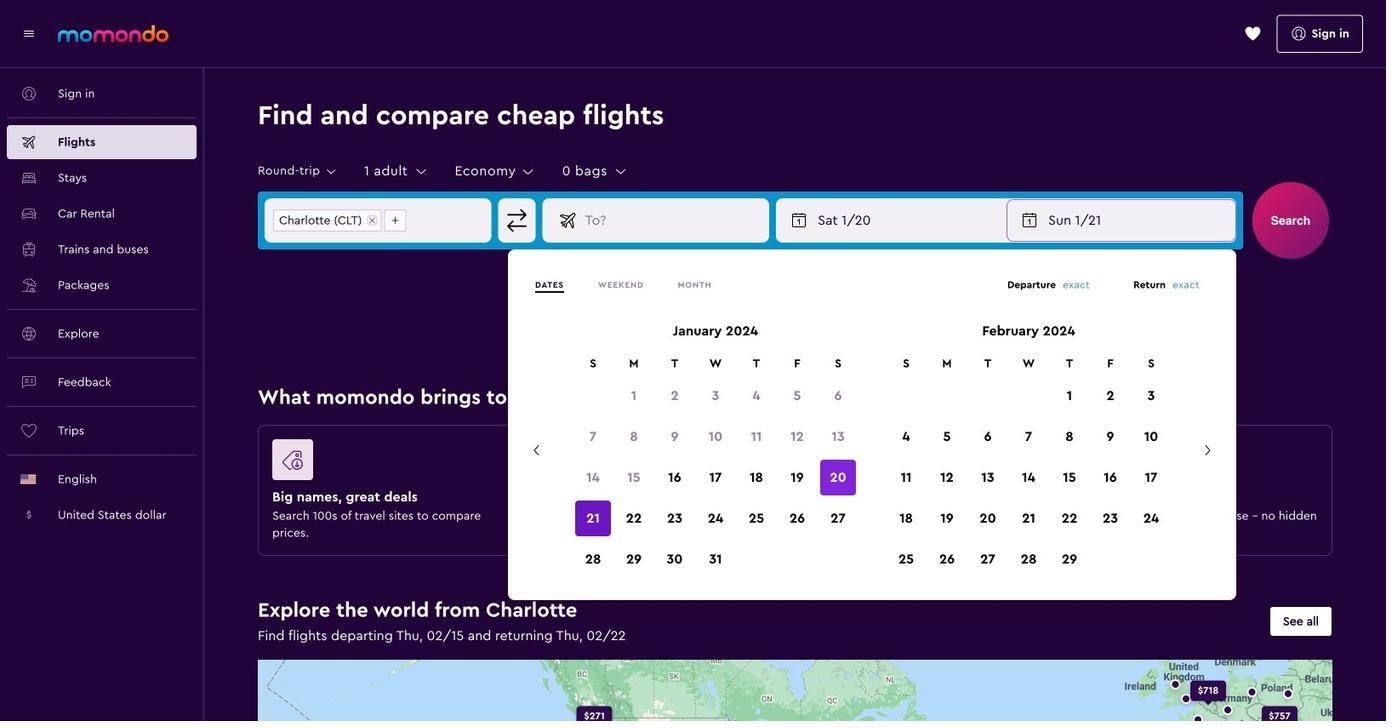 Task type: vqa. For each thing, say whether or not it's contained in the screenshot.
list
yes



Task type: describe. For each thing, give the bounding box(es) containing it.
Flight origin input text field
[[414, 199, 491, 242]]

Trip type Round-trip field
[[258, 164, 339, 179]]

open trips drawer image
[[1245, 25, 1262, 42]]

2 list item from the left
[[384, 209, 406, 232]]

Dates radio
[[535, 281, 564, 289]]

3 figure from the left
[[817, 439, 1040, 487]]

swap departure airport and destination airport image
[[501, 204, 533, 237]]

remove image
[[368, 216, 377, 225]]

map region
[[97, 555, 1387, 721]]



Task type: locate. For each thing, give the bounding box(es) containing it.
2 figure from the left
[[545, 439, 767, 487]]

navigation menu image
[[20, 25, 37, 42]]

1 horizontal spatial list item
[[384, 209, 406, 232]]

menu
[[515, 270, 1230, 580]]

figure
[[272, 439, 495, 487], [545, 439, 767, 487], [817, 439, 1040, 487], [1089, 439, 1312, 487]]

list item
[[273, 209, 382, 232], [384, 209, 406, 232]]

Weekend radio
[[598, 281, 644, 289]]

united states (english) image
[[20, 474, 36, 484]]

0 horizontal spatial list item
[[273, 209, 382, 232]]

None field
[[1063, 279, 1107, 292], [1173, 279, 1216, 292], [1063, 279, 1107, 292], [1173, 279, 1216, 292]]

Flight destination input text field
[[578, 199, 769, 242]]

4 figure from the left
[[1089, 439, 1312, 487]]

list
[[266, 199, 414, 242]]

Month radio
[[678, 281, 712, 289]]

list item right remove icon on the left top
[[384, 209, 406, 232]]

Cabin type Economy field
[[455, 163, 537, 180]]

sunday january 21st element
[[1049, 210, 1226, 231]]

1 list item from the left
[[273, 209, 382, 232]]

1 figure from the left
[[272, 439, 495, 487]]

list item down trip type round-trip field
[[273, 209, 382, 232]]

end date calendar input use left and right arrow keys to change day. use up and down arrow keys to change week. tab
[[515, 321, 1230, 580]]

saturday january 20th element
[[818, 210, 995, 231]]



